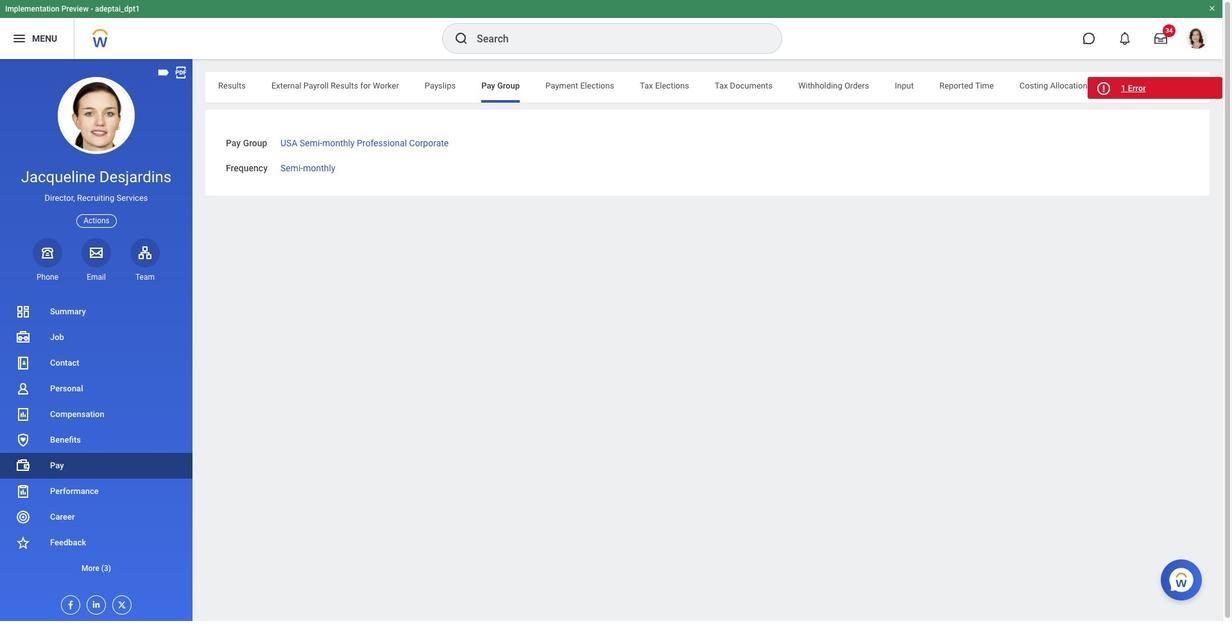 Task type: locate. For each thing, give the bounding box(es) containing it.
more
[[81, 564, 99, 573]]

1 horizontal spatial elections
[[655, 81, 689, 90]]

more (3) button
[[0, 556, 193, 581]]

job
[[50, 332, 64, 342]]

1 results from the left
[[218, 81, 246, 90]]

group up frequency
[[243, 138, 267, 148]]

0 horizontal spatial group
[[243, 138, 267, 148]]

performance link
[[0, 479, 193, 504]]

group left payment
[[497, 81, 520, 90]]

2 vertical spatial pay
[[50, 461, 64, 470]]

summary
[[50, 307, 86, 316]]

0 vertical spatial semi-
[[300, 138, 322, 148]]

menu banner
[[0, 0, 1223, 59]]

facebook image
[[62, 596, 76, 610]]

1 vertical spatial monthly
[[303, 163, 335, 173]]

elections
[[580, 81, 614, 90], [655, 81, 689, 90]]

for
[[360, 81, 371, 90]]

semi-monthly
[[280, 163, 335, 173]]

inbox large image
[[1155, 32, 1167, 45]]

implementation
[[5, 4, 59, 13]]

1 horizontal spatial group
[[497, 81, 520, 90]]

profile logan mcneil image
[[1187, 28, 1207, 51]]

benefits image
[[15, 433, 31, 448]]

semi-
[[300, 138, 322, 148], [280, 163, 303, 173]]

justify image
[[12, 31, 27, 46]]

0 horizontal spatial results
[[218, 81, 246, 90]]

orders
[[844, 81, 869, 90]]

email button
[[82, 238, 111, 282]]

1 horizontal spatial pay group
[[481, 81, 520, 90]]

desjardins
[[99, 168, 171, 186]]

job image
[[15, 330, 31, 345]]

usa semi-monthly professional corporate link
[[280, 135, 449, 148]]

list containing summary
[[0, 299, 193, 581]]

0 vertical spatial group
[[497, 81, 520, 90]]

payslips
[[425, 81, 456, 90]]

1 vertical spatial group
[[243, 138, 267, 148]]

0 horizontal spatial elections
[[580, 81, 614, 90]]

tab list
[[205, 72, 1210, 103]]

close environment banner image
[[1208, 4, 1216, 12]]

pay down benefits
[[50, 461, 64, 470]]

more (3)
[[81, 564, 111, 573]]

pay group
[[481, 81, 520, 90], [226, 138, 267, 148]]

2 elections from the left
[[655, 81, 689, 90]]

team jacqueline desjardins element
[[130, 272, 160, 282]]

tax
[[640, 81, 653, 90], [715, 81, 728, 90]]

payroll
[[303, 81, 329, 90]]

monthly down usa semi-monthly professional corporate
[[303, 163, 335, 173]]

benefits link
[[0, 427, 193, 453]]

summary link
[[0, 299, 193, 325]]

compensation link
[[0, 402, 193, 427]]

compensation image
[[15, 407, 31, 422]]

0 vertical spatial pay
[[481, 81, 495, 90]]

reported
[[939, 81, 973, 90]]

2 tax from the left
[[715, 81, 728, 90]]

phone
[[37, 273, 58, 282]]

1 horizontal spatial results
[[331, 81, 358, 90]]

linkedin image
[[87, 596, 101, 610]]

contact
[[50, 358, 79, 368]]

compensation
[[50, 409, 104, 419]]

1
[[1121, 83, 1126, 93]]

1 vertical spatial pay group
[[226, 138, 267, 148]]

professional
[[357, 138, 407, 148]]

email jacqueline desjardins element
[[82, 272, 111, 282]]

external
[[271, 81, 301, 90]]

pay group up frequency
[[226, 138, 267, 148]]

services
[[116, 193, 148, 203]]

pay
[[481, 81, 495, 90], [226, 138, 241, 148], [50, 461, 64, 470]]

group
[[497, 81, 520, 90], [243, 138, 267, 148]]

0 horizontal spatial tax
[[640, 81, 653, 90]]

pay group right payslips
[[481, 81, 520, 90]]

2 horizontal spatial pay
[[481, 81, 495, 90]]

worker
[[373, 81, 399, 90]]

contact image
[[15, 356, 31, 371]]

0 horizontal spatial pay group
[[226, 138, 267, 148]]

feedback link
[[0, 530, 193, 556]]

0 horizontal spatial pay
[[50, 461, 64, 470]]

feedback
[[50, 538, 86, 547]]

monthly up "semi-monthly" link
[[322, 138, 355, 148]]

pay up frequency
[[226, 138, 241, 148]]

withholding orders
[[798, 81, 869, 90]]

monthly inside 'link'
[[322, 138, 355, 148]]

1 tax from the left
[[640, 81, 653, 90]]

email
[[87, 273, 106, 282]]

1 horizontal spatial tax
[[715, 81, 728, 90]]

menu button
[[0, 18, 74, 59]]

0 vertical spatial monthly
[[322, 138, 355, 148]]

semi- right usa
[[300, 138, 322, 148]]

personal link
[[0, 376, 193, 402]]

career link
[[0, 504, 193, 530]]

performance image
[[15, 484, 31, 499]]

phone button
[[33, 238, 62, 282]]

list
[[0, 299, 193, 581]]

corporate
[[409, 138, 449, 148]]

results left the external
[[218, 81, 246, 90]]

-
[[91, 4, 93, 13]]

semi- down usa
[[280, 163, 303, 173]]

results left the for
[[331, 81, 358, 90]]

1 vertical spatial pay
[[226, 138, 241, 148]]

withholding
[[798, 81, 842, 90]]

actions button
[[76, 214, 117, 228]]

Search Workday  search field
[[477, 24, 755, 53]]

phone jacqueline desjardins element
[[33, 272, 62, 282]]

1 elections from the left
[[580, 81, 614, 90]]

navigation pane region
[[0, 59, 193, 621]]

pay link
[[0, 453, 193, 479]]

tax down search workday search box
[[640, 81, 653, 90]]

notifications large image
[[1119, 32, 1131, 45]]

more (3) button
[[0, 561, 193, 576]]

results
[[218, 81, 246, 90], [331, 81, 358, 90]]

tax left documents
[[715, 81, 728, 90]]

implementation preview -   adeptai_dpt1
[[5, 4, 140, 13]]

error
[[1128, 83, 1146, 93]]

input
[[895, 81, 914, 90]]

monthly
[[322, 138, 355, 148], [303, 163, 335, 173]]

contact link
[[0, 350, 193, 376]]

career image
[[15, 510, 31, 525]]

pay right payslips
[[481, 81, 495, 90]]

34
[[1166, 27, 1173, 34]]

phone image
[[39, 245, 56, 260]]



Task type: describe. For each thing, give the bounding box(es) containing it.
personal image
[[15, 381, 31, 397]]

2 results from the left
[[331, 81, 358, 90]]

(3)
[[101, 564, 111, 573]]

job link
[[0, 325, 193, 350]]

director,
[[45, 193, 75, 203]]

elections for tax elections
[[655, 81, 689, 90]]

usa
[[280, 138, 297, 148]]

view printable version (pdf) image
[[174, 65, 188, 80]]

time
[[975, 81, 994, 90]]

semi- inside 'link'
[[300, 138, 322, 148]]

elections for payment elections
[[580, 81, 614, 90]]

tab list containing results
[[205, 72, 1210, 103]]

pay image
[[15, 458, 31, 474]]

x image
[[113, 596, 127, 610]]

jacqueline
[[21, 168, 96, 186]]

jacqueline desjardins
[[21, 168, 171, 186]]

preview
[[61, 4, 89, 13]]

menu
[[32, 33, 57, 43]]

mail image
[[89, 245, 104, 260]]

exclamation image
[[1099, 84, 1108, 94]]

frequency
[[226, 163, 268, 173]]

actions
[[84, 216, 110, 225]]

team link
[[130, 238, 160, 282]]

1 horizontal spatial pay
[[226, 138, 241, 148]]

tax for tax elections
[[640, 81, 653, 90]]

1 error
[[1121, 83, 1146, 93]]

personal
[[50, 384, 83, 393]]

pay inside pay link
[[50, 461, 64, 470]]

feedback image
[[15, 535, 31, 551]]

costing
[[1020, 81, 1048, 90]]

tax documents
[[715, 81, 773, 90]]

payment elections
[[546, 81, 614, 90]]

tax elections
[[640, 81, 689, 90]]

usa semi-monthly professional corporate
[[280, 138, 449, 148]]

documents
[[730, 81, 773, 90]]

costing allocations
[[1020, 81, 1092, 90]]

payment
[[546, 81, 578, 90]]

tax for tax documents
[[715, 81, 728, 90]]

performance
[[50, 486, 99, 496]]

search image
[[454, 31, 469, 46]]

1 error button
[[1088, 77, 1223, 99]]

allocations
[[1050, 81, 1092, 90]]

external payroll results for worker
[[271, 81, 399, 90]]

reported time
[[939, 81, 994, 90]]

benefits
[[50, 435, 81, 445]]

tag image
[[157, 65, 171, 80]]

adeptai_dpt1
[[95, 4, 140, 13]]

summary image
[[15, 304, 31, 320]]

team
[[135, 273, 155, 282]]

34 button
[[1147, 24, 1176, 53]]

director, recruiting services
[[45, 193, 148, 203]]

0 vertical spatial pay group
[[481, 81, 520, 90]]

1 vertical spatial semi-
[[280, 163, 303, 173]]

career
[[50, 512, 75, 522]]

semi-monthly link
[[280, 160, 335, 173]]

view team image
[[137, 245, 153, 260]]

recruiting
[[77, 193, 114, 203]]



Task type: vqa. For each thing, say whether or not it's contained in the screenshot.
Summary
yes



